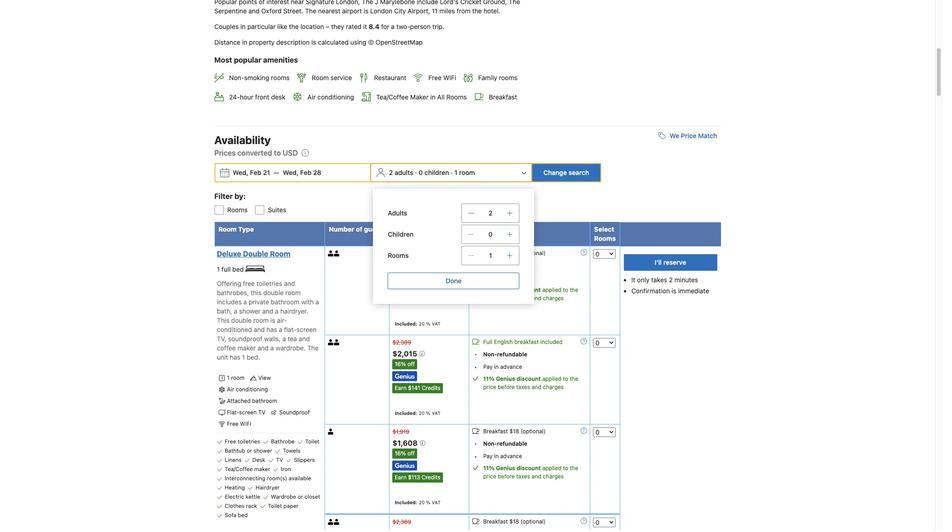 Task type: vqa. For each thing, say whether or not it's contained in the screenshot.
Paper
yes



Task type: locate. For each thing, give the bounding box(es) containing it.
2 vertical spatial 16%
[[395, 450, 406, 457]]

1 pay from the top
[[483, 274, 493, 281]]

shower down the "private"
[[239, 307, 261, 315]]

2 taxes from the top
[[516, 384, 530, 391]]

bathroom up flat-screen tv
[[252, 398, 277, 405]]

2 vertical spatial advance
[[500, 453, 522, 460]]

off for $1,608
[[408, 450, 415, 457]]

3 11% from the top
[[483, 465, 495, 472]]

front
[[255, 93, 270, 101]]

3 discount from the top
[[517, 465, 541, 472]]

off down $2,132
[[408, 272, 415, 278]]

breakfast $18 (optional)
[[483, 250, 546, 256], [483, 428, 546, 435], [483, 518, 546, 525]]

1 horizontal spatial toilet
[[305, 438, 319, 445]]

16% off down $2,132
[[395, 272, 415, 278]]

is down the minutes
[[672, 287, 677, 295]]

1 horizontal spatial rooms
[[499, 74, 518, 82]]

3 pay in advance from the top
[[483, 453, 522, 460]]

0 horizontal spatial for
[[381, 23, 390, 30]]

1 vertical spatial included:
[[395, 411, 418, 416]]

1 vertical spatial %
[[426, 411, 431, 416]]

non-refundable for $1,608
[[483, 440, 528, 447]]

2 inside 2 adults · 0 children · 1 room button
[[389, 168, 393, 176]]

charges for $2,015
[[543, 384, 564, 391]]

1 horizontal spatial double
[[263, 289, 284, 297]]

2 vertical spatial pay
[[483, 453, 493, 460]]

bed right full
[[232, 265, 244, 273]]

1 16% off from the top
[[395, 272, 415, 278]]

a down air-
[[279, 326, 282, 334]]

2 16% from the top
[[395, 361, 406, 368]]

0 vertical spatial %
[[426, 321, 431, 327]]

1 included: 20 % vat from the top
[[395, 321, 441, 327]]

breakfast
[[489, 93, 517, 101], [483, 250, 508, 256], [483, 428, 508, 435], [483, 518, 508, 525]]

conditioning down room service
[[318, 93, 354, 101]]

screen down attached bathroom
[[239, 409, 257, 416]]

rooms right "family"
[[499, 74, 518, 82]]

a left tea in the left of the page
[[283, 335, 286, 343]]

kettle
[[246, 494, 260, 500]]

breakfast
[[515, 339, 539, 346]]

1 vertical spatial off
[[408, 361, 415, 368]]

couples
[[214, 23, 239, 30]]

16% off. you're getting 16% off the original price due to multiple deals and benefits.. element down $1,608
[[393, 449, 417, 459]]

1 horizontal spatial ·
[[451, 168, 453, 176]]

genius
[[496, 286, 515, 293], [496, 376, 515, 383], [496, 465, 515, 472]]

0 horizontal spatial conditioning
[[236, 386, 268, 393]]

feb left "21"
[[250, 168, 261, 176]]

price down adults
[[404, 225, 421, 233]]

free up the bathtub
[[225, 438, 236, 445]]

conditioning up attached bathroom
[[236, 386, 268, 393]]

2 off from the top
[[408, 361, 415, 368]]

3 vat from the top
[[432, 500, 441, 505]]

included: up $2,389
[[395, 321, 418, 327]]

20 for $2,015
[[419, 411, 425, 416]]

1 vertical spatial tv
[[276, 457, 283, 464]]

1 vertical spatial pay in advance
[[483, 364, 522, 371]]

0 horizontal spatial toilet
[[268, 503, 282, 510]]

or for wardrobe
[[298, 494, 303, 500]]

free wifi
[[429, 74, 456, 82], [227, 421, 251, 428]]

1 inside offering free toiletries and bathrobes, this double room includes a private bathroom with a bath, a shower and a hairdryer. this double room is air- conditioned and has a flat-screen tv, soundproof walls, a tea and coffee maker and a wardrobe. the unit has 1 bed.
[[242, 353, 245, 361]]

pay for $1,608
[[483, 453, 493, 460]]

2 rooms from the left
[[499, 74, 518, 82]]

1 applied to the price before taxes and charges from the top
[[483, 286, 578, 302]]

0 horizontal spatial feb
[[250, 168, 261, 176]]

0 vertical spatial tv
[[258, 409, 266, 416]]

applied to the price before taxes and charges for $2,015
[[483, 376, 578, 391]]

0 vertical spatial wifi
[[443, 74, 456, 82]]

3 applied to the price before taxes and charges from the top
[[483, 465, 578, 480]]

paper
[[284, 503, 299, 510]]

room
[[312, 74, 329, 82], [219, 225, 237, 233], [270, 250, 291, 258]]

occupancy image
[[328, 340, 334, 346], [328, 519, 334, 525]]

pay in advance for $1,608
[[483, 453, 522, 460]]

3 refundable from the top
[[497, 440, 528, 447]]

off
[[408, 272, 415, 278], [408, 361, 415, 368], [408, 450, 415, 457]]

full
[[222, 265, 231, 273]]

credits right the $141
[[422, 385, 441, 392]]

11% genius discount
[[483, 286, 541, 293], [483, 376, 541, 383], [483, 465, 541, 472]]

16% off down $2,015
[[395, 361, 415, 368]]

3 included: 20 % vat from the top
[[395, 500, 441, 505]]

0 vertical spatial genius
[[496, 286, 515, 293]]

two-
[[397, 23, 410, 30]]

0 vertical spatial tea/coffee
[[376, 93, 409, 101]]

0 horizontal spatial 0
[[419, 168, 423, 176]]

20 down earn $113 credits
[[419, 500, 425, 505]]

bath,
[[217, 307, 232, 315]]

is inside offering free toiletries and bathrobes, this double room includes a private bathroom with a bath, a shower and a hairdryer. this double room is air- conditioned and has a flat-screen tv, soundproof walls, a tea and coffee maker and a wardrobe. the unit has 1 bed.
[[270, 317, 275, 324]]

room down the "private"
[[253, 317, 269, 324]]

air conditioning up attached bathroom
[[227, 386, 268, 393]]

11% for $2,015
[[483, 376, 495, 383]]

your
[[473, 225, 488, 233]]

wed, up "by:"
[[233, 168, 248, 176]]

2 vertical spatial off
[[408, 450, 415, 457]]

0 horizontal spatial room
[[219, 225, 237, 233]]

1 vertical spatial 16%
[[395, 361, 406, 368]]

for left week
[[422, 225, 431, 233]]

1 price from the top
[[483, 295, 497, 302]]

4 • from the top
[[475, 364, 477, 371]]

toilet
[[305, 438, 319, 445], [268, 503, 282, 510]]

1 breakfast $18 (optional) from the top
[[483, 250, 546, 256]]

1 vertical spatial vat
[[432, 411, 441, 416]]

1 16% off. you're getting 16% off the original price due to multiple deals and benefits.. element from the top
[[393, 270, 417, 280]]

0 horizontal spatial tea/coffee
[[225, 466, 253, 473]]

2 refundable from the top
[[497, 351, 528, 358]]

maker down desk
[[254, 466, 270, 473]]

double up the "private"
[[263, 289, 284, 297]]

free up all
[[429, 74, 442, 82]]

done
[[446, 277, 462, 285]]

1 horizontal spatial has
[[267, 326, 277, 334]]

0 vertical spatial occupancy image
[[328, 340, 334, 346]]

openstreetmap
[[376, 38, 423, 46]]

bed
[[232, 265, 244, 273], [238, 512, 248, 519]]

1 11% genius discount from the top
[[483, 286, 541, 293]]

1 vertical spatial before
[[498, 384, 515, 391]]

includes
[[217, 298, 242, 306]]

1 horizontal spatial air
[[308, 93, 316, 101]]

1 vertical spatial 16% off. you're getting 16% off the original price due to multiple deals and benefits.. element
[[393, 359, 417, 370]]

1 vertical spatial $18
[[510, 428, 519, 435]]

wifi down flat-screen tv
[[240, 421, 251, 428]]

2 non-refundable from the top
[[483, 351, 528, 358]]

occupancy image for breakfast $18
[[328, 519, 334, 525]]

wifi up all
[[443, 74, 456, 82]]

2 % from the top
[[426, 411, 431, 416]]

vat for $2,015
[[432, 411, 441, 416]]

applied to the price before taxes and charges for $1,608
[[483, 465, 578, 480]]

3 before from the top
[[498, 473, 515, 480]]

1 · from the left
[[415, 168, 417, 176]]

air down 1 room
[[227, 386, 234, 393]]

interconnecting room(s) available
[[225, 475, 311, 482]]

or down free toiletries
[[247, 447, 252, 454]]

1 vat from the top
[[432, 321, 441, 327]]

rooms right all
[[447, 93, 467, 101]]

0 vertical spatial price
[[681, 132, 697, 139]]

% for $1,608
[[426, 500, 431, 505]]

1 left full
[[217, 265, 220, 273]]

usd
[[283, 149, 298, 157]]

shower up desk
[[254, 447, 272, 454]]

1 vertical spatial 11%
[[483, 376, 495, 383]]

a
[[391, 23, 395, 30], [244, 298, 247, 306], [316, 298, 319, 306], [234, 307, 237, 315], [275, 307, 279, 315], [279, 326, 282, 334], [283, 335, 286, 343], [270, 344, 274, 352]]

with
[[301, 298, 314, 306]]

air conditioning down room service
[[308, 93, 354, 101]]

included:
[[395, 321, 418, 327], [395, 411, 418, 416], [395, 500, 418, 505]]

1 non-refundable from the top
[[483, 262, 528, 269]]

16% off. you're getting 16% off the original price due to multiple deals and benefits.. element down $2,132
[[393, 270, 417, 280]]

electric kettle
[[225, 494, 260, 500]]

1 more details on meals and payment options image from the top
[[581, 249, 588, 256]]

1 vertical spatial genius
[[496, 376, 515, 383]]

1 earn from the top
[[395, 385, 407, 392]]

room type
[[219, 225, 254, 233]]

0 vertical spatial screen
[[297, 326, 317, 334]]

3 % from the top
[[426, 500, 431, 505]]

2 right takes
[[669, 276, 673, 284]]

1 16% from the top
[[395, 272, 406, 278]]

0 vertical spatial 16% off
[[395, 272, 415, 278]]

0 vertical spatial is
[[312, 38, 316, 46]]

$2,015
[[393, 350, 419, 358]]

3 non-refundable from the top
[[483, 440, 528, 447]]

2 vertical spatial applied
[[543, 465, 562, 472]]

2 · from the left
[[451, 168, 453, 176]]

1 vertical spatial 16% off
[[395, 361, 415, 368]]

0 vertical spatial applied
[[543, 286, 562, 293]]

3 11% genius discount from the top
[[483, 465, 541, 472]]

0 right your
[[489, 230, 493, 238]]

16%
[[395, 272, 406, 278], [395, 361, 406, 368], [395, 450, 406, 457]]

16% off. you're getting 16% off the original price due to multiple deals and benefits.. element for $1,608
[[393, 449, 417, 459]]

% for $2,015
[[426, 411, 431, 416]]

shower inside offering free toiletries and bathrobes, this double room includes a private bathroom with a bath, a shower and a hairdryer. this double room is air- conditioned and has a flat-screen tv, soundproof walls, a tea and coffee maker and a wardrobe. the unit has 1 bed.
[[239, 307, 261, 315]]

taxes
[[516, 295, 530, 302], [516, 384, 530, 391], [516, 473, 530, 480]]

3 16% off. you're getting 16% off the original price due to multiple deals and benefits.. element from the top
[[393, 449, 417, 459]]

pay in advance for $2,015
[[483, 364, 522, 371]]

1 vertical spatial conditioning
[[236, 386, 268, 393]]

16% off. you're getting 16% off the original price due to multiple deals and benefits.. element
[[393, 270, 417, 280], [393, 359, 417, 370], [393, 449, 417, 459]]

wed, right —
[[283, 168, 299, 176]]

1 horizontal spatial wed,
[[283, 168, 299, 176]]

2 vertical spatial non-refundable
[[483, 440, 528, 447]]

a left the "private"
[[244, 298, 247, 306]]

1 vertical spatial room
[[219, 225, 237, 233]]

using
[[350, 38, 367, 46]]

rooms down amenities
[[271, 74, 290, 82]]

1 vertical spatial pay
[[483, 364, 493, 371]]

3 breakfast $18 (optional) from the top
[[483, 518, 546, 525]]

iron
[[281, 466, 291, 473]]

2 pay in advance from the top
[[483, 364, 522, 371]]

earn left the $141
[[395, 385, 407, 392]]

double up conditioned on the bottom left of the page
[[231, 317, 252, 324]]

1 vertical spatial 0
[[489, 230, 493, 238]]

couples in particular like the location – they rated it 8.4 for a two-person trip.
[[214, 23, 444, 30]]

a right bath, in the left bottom of the page
[[234, 307, 237, 315]]

distance
[[214, 38, 240, 46]]

1 genius from the top
[[496, 286, 515, 293]]

0 vertical spatial room
[[312, 74, 329, 82]]

1 right children
[[455, 168, 458, 176]]

full
[[483, 339, 493, 346]]

rack
[[246, 503, 257, 510]]

2 up "your choices"
[[489, 209, 493, 217]]

0 horizontal spatial is
[[270, 317, 275, 324]]

3 20 from the top
[[419, 500, 425, 505]]

tv up iron
[[276, 457, 283, 464]]

service
[[331, 74, 352, 82]]

2 genius from the top
[[496, 376, 515, 383]]

3 more details on meals and payment options image from the top
[[581, 428, 588, 434]]

(optional) for fourth more details on meals and payment options icon from the bottom of the page
[[521, 250, 546, 256]]

·
[[415, 168, 417, 176], [451, 168, 453, 176]]

0 vertical spatial maker
[[238, 344, 256, 352]]

1 full bed
[[217, 265, 246, 273]]

credits for $1,608
[[422, 474, 441, 481]]

$1,919
[[393, 428, 410, 435]]

–
[[326, 23, 330, 30]]

0 horizontal spatial has
[[230, 353, 240, 361]]

free
[[429, 74, 442, 82], [227, 421, 239, 428], [225, 438, 236, 445]]

3 (optional) from the top
[[521, 518, 546, 525]]

0 vertical spatial 20
[[419, 321, 425, 327]]

room left service
[[312, 74, 329, 82]]

0 vertical spatial applied to the price before taxes and charges
[[483, 286, 578, 302]]

toilet down wardrobe
[[268, 503, 282, 510]]

0 vertical spatial pay
[[483, 274, 493, 281]]

toiletries up bathtub or shower at the bottom of page
[[238, 438, 260, 445]]

2 vertical spatial breakfast $18 (optional)
[[483, 518, 546, 525]]

2 for 2 adults · 0 children · 1 room
[[389, 168, 393, 176]]

bathroom up hairdryer.
[[271, 298, 300, 306]]

16% off. you're getting 16% off the original price due to multiple deals and benefits.. element for $2,015
[[393, 359, 417, 370]]

rooms down select
[[594, 234, 616, 242]]

2 vertical spatial included: 20 % vat
[[395, 500, 441, 505]]

1 vertical spatial tea/coffee
[[225, 466, 253, 473]]

or left closet
[[298, 494, 303, 500]]

0 vertical spatial discount
[[517, 286, 541, 293]]

2 advance from the top
[[500, 364, 522, 371]]

most
[[214, 56, 232, 64]]

has up walls,
[[267, 326, 277, 334]]

i'll reserve
[[655, 258, 686, 266]]

16% off down $1,608
[[395, 450, 415, 457]]

2 charges from the top
[[543, 384, 564, 391]]

1 (optional) from the top
[[521, 250, 546, 256]]

2 pay from the top
[[483, 364, 493, 371]]

4 more details on meals and payment options image from the top
[[581, 518, 588, 524]]

suites
[[268, 206, 286, 214]]

0 vertical spatial advance
[[500, 274, 522, 281]]

room right the 'double'
[[270, 250, 291, 258]]

0 vertical spatial taxes
[[516, 295, 530, 302]]

price for $1,608
[[483, 473, 497, 480]]

soundproof
[[228, 335, 262, 343]]

heating
[[225, 484, 245, 491]]

1 refundable from the top
[[497, 262, 528, 269]]

hairdryer
[[256, 484, 280, 491]]

1
[[455, 168, 458, 176], [433, 225, 436, 233], [489, 251, 492, 259], [217, 265, 220, 273], [242, 353, 245, 361], [227, 375, 230, 382]]

0 vertical spatial 0
[[419, 168, 423, 176]]

0 vertical spatial free wifi
[[429, 74, 456, 82]]

2 credits from the top
[[422, 474, 441, 481]]

or for bathtub
[[247, 447, 252, 454]]

0 horizontal spatial air conditioning
[[227, 386, 268, 393]]

2 11% from the top
[[483, 376, 495, 383]]

is left air-
[[270, 317, 275, 324]]

2 vat from the top
[[432, 411, 441, 416]]

3 16% from the top
[[395, 450, 406, 457]]

3 included: from the top
[[395, 500, 418, 505]]

group containing rooms
[[207, 198, 721, 215]]

1 occupancy image from the top
[[328, 340, 334, 346]]

3 pay from the top
[[483, 453, 493, 460]]

occupancy image
[[328, 250, 334, 256], [334, 250, 340, 256], [334, 340, 340, 346], [328, 429, 334, 435], [334, 519, 340, 525]]

2 included: from the top
[[395, 411, 418, 416]]

by:
[[235, 192, 246, 200]]

it only takes 2 minutes confirmation is immediate
[[632, 276, 709, 295]]

1 vertical spatial bed
[[238, 512, 248, 519]]

tea/coffee down the linens
[[225, 466, 253, 473]]

2 vertical spatial 11% genius discount
[[483, 465, 541, 472]]

3 $18 from the top
[[510, 518, 519, 525]]

price for 1 week
[[404, 225, 455, 233]]

2 11% genius discount from the top
[[483, 376, 541, 383]]

3 applied from the top
[[543, 465, 562, 472]]

room
[[459, 168, 475, 176], [285, 289, 301, 297], [253, 317, 269, 324], [231, 375, 245, 382]]

free
[[243, 280, 255, 288]]

· right children
[[451, 168, 453, 176]]

room up hairdryer.
[[285, 289, 301, 297]]

off down $2,015
[[408, 361, 415, 368]]

more details on meals and payment options image
[[581, 249, 588, 256], [581, 338, 588, 345], [581, 428, 588, 434], [581, 518, 588, 524]]

1 down "your choices"
[[489, 251, 492, 259]]

1 vertical spatial price
[[404, 225, 421, 233]]

16% down $2,132
[[395, 272, 406, 278]]

group
[[207, 198, 721, 215]]

1 vertical spatial 2
[[489, 209, 493, 217]]

type
[[238, 225, 254, 233]]

2 vertical spatial charges
[[543, 473, 564, 480]]

adults
[[395, 168, 414, 176]]

3 16% off from the top
[[395, 450, 415, 457]]

0 horizontal spatial tv
[[258, 409, 266, 416]]

2 vertical spatial price
[[483, 473, 497, 480]]

toiletries up this
[[257, 280, 282, 288]]

2 applied to the price before taxes and charges from the top
[[483, 376, 578, 391]]

feb
[[250, 168, 261, 176], [300, 168, 312, 176]]

genius for $2,015
[[496, 376, 515, 383]]

credits right $113
[[422, 474, 441, 481]]

1 horizontal spatial or
[[298, 494, 303, 500]]

price for $2,015
[[483, 384, 497, 391]]

sofa
[[225, 512, 236, 519]]

3 genius from the top
[[496, 465, 515, 472]]

included
[[541, 339, 563, 346]]

earn for $1,608
[[395, 474, 407, 481]]

or
[[247, 447, 252, 454], [298, 494, 303, 500]]

applied to the price before taxes and charges
[[483, 286, 578, 302], [483, 376, 578, 391], [483, 465, 578, 480]]

1 vertical spatial shower
[[254, 447, 272, 454]]

select rooms
[[594, 225, 616, 242]]

3 price from the top
[[483, 473, 497, 480]]

room inside button
[[459, 168, 475, 176]]

1 vertical spatial applied to the price before taxes and charges
[[483, 376, 578, 391]]

2 vertical spatial 16% off. you're getting 16% off the original price due to multiple deals and benefits.. element
[[393, 449, 417, 459]]

included: up the $2,369
[[395, 500, 418, 505]]

3 charges from the top
[[543, 473, 564, 480]]

0 horizontal spatial air
[[227, 386, 234, 393]]

the
[[289, 23, 299, 30], [570, 286, 578, 293], [570, 376, 578, 383], [570, 465, 578, 472]]

included: 20 % vat for $1,608
[[395, 500, 441, 505]]

toilet up slippers
[[305, 438, 319, 445]]

is down location
[[312, 38, 316, 46]]

wed, feb 21 button
[[229, 164, 274, 181]]

3 off from the top
[[408, 450, 415, 457]]

advance for $2,015
[[500, 364, 522, 371]]

2 occupancy image from the top
[[328, 519, 334, 525]]

price right the 'we'
[[681, 132, 697, 139]]

2 (optional) from the top
[[521, 428, 546, 435]]

11% genius discount for $2,015
[[483, 376, 541, 383]]

· right 'adults'
[[415, 168, 417, 176]]

20 up $2,015
[[419, 321, 425, 327]]

2 vertical spatial included:
[[395, 500, 418, 505]]

included: 20 % vat down earn $113 credits
[[395, 500, 441, 505]]

0 horizontal spatial screen
[[239, 409, 257, 416]]

wardrobe
[[271, 494, 296, 500]]

offering free toiletries and bathrobes, this double room includes a private bathroom with a bath, a shower and a hairdryer. this double room is air- conditioned and has a flat-screen tv, soundproof walls, a tea and coffee maker and a wardrobe. the unit has 1 bed.
[[217, 280, 319, 361]]

20 down earn $141 credits at bottom left
[[419, 411, 425, 416]]

included: 20 % vat up $1,919
[[395, 411, 441, 416]]

air-
[[277, 317, 287, 324]]

0
[[419, 168, 423, 176], [489, 230, 493, 238]]

1 advance from the top
[[500, 274, 522, 281]]

vat
[[432, 321, 441, 327], [432, 411, 441, 416], [432, 500, 441, 505]]

1 credits from the top
[[422, 385, 441, 392]]

16% down $1,608
[[395, 450, 406, 457]]

2 left 'adults'
[[389, 168, 393, 176]]

bed down "clothes rack"
[[238, 512, 248, 519]]

0 horizontal spatial price
[[404, 225, 421, 233]]

air down room service
[[308, 93, 316, 101]]

tea/coffee down the restaurant
[[376, 93, 409, 101]]

16% for $1,608
[[395, 450, 406, 457]]

toiletries inside offering free toiletries and bathrobes, this double room includes a private bathroom with a bath, a shower and a hairdryer. this double room is air- conditioned and has a flat-screen tv, soundproof walls, a tea and coffee maker and a wardrobe. the unit has 1 bed.
[[257, 280, 282, 288]]

room left type
[[219, 225, 237, 233]]

0 vertical spatial non-refundable
[[483, 262, 528, 269]]

0 left children
[[419, 168, 423, 176]]

2 16% off from the top
[[395, 361, 415, 368]]

0 vertical spatial price
[[483, 295, 497, 302]]

1 left "bed."
[[242, 353, 245, 361]]

2 applied from the top
[[543, 376, 562, 383]]

1 vertical spatial 20
[[419, 411, 425, 416]]

3 advance from the top
[[500, 453, 522, 460]]

1 vertical spatial non-refundable
[[483, 351, 528, 358]]

non-smoking rooms
[[229, 74, 290, 82]]

change search
[[544, 168, 589, 176]]

discount for $2,015
[[517, 376, 541, 383]]

20
[[419, 321, 425, 327], [419, 411, 425, 416], [419, 500, 425, 505]]

1 taxes from the top
[[516, 295, 530, 302]]

has
[[267, 326, 277, 334], [230, 353, 240, 361]]

1 horizontal spatial tea/coffee
[[376, 93, 409, 101]]

2 price from the top
[[483, 384, 497, 391]]

1 vertical spatial has
[[230, 353, 240, 361]]

1 horizontal spatial price
[[681, 132, 697, 139]]

included: 20 % vat up $2,389
[[395, 321, 441, 327]]

2 feb from the left
[[300, 168, 312, 176]]

2 breakfast $18 (optional) from the top
[[483, 428, 546, 435]]

wardrobe or closet
[[271, 494, 320, 500]]

3 taxes from the top
[[516, 473, 530, 480]]

maker down soundproof
[[238, 344, 256, 352]]

included: 20 % vat
[[395, 321, 441, 327], [395, 411, 441, 416], [395, 500, 441, 505]]

0 inside button
[[419, 168, 423, 176]]

room for room service
[[312, 74, 329, 82]]

off down $1,608
[[408, 450, 415, 457]]

1 vertical spatial occupancy image
[[328, 519, 334, 525]]

number of guests
[[329, 225, 386, 233]]

feb left 28
[[300, 168, 312, 176]]

for right 8.4
[[381, 23, 390, 30]]

1 before from the top
[[498, 295, 515, 302]]

2 horizontal spatial is
[[672, 287, 677, 295]]

2 16% off. you're getting 16% off the original price due to multiple deals and benefits.. element from the top
[[393, 359, 417, 370]]

a up air-
[[275, 307, 279, 315]]

1 vertical spatial credits
[[422, 474, 441, 481]]

$1,608
[[393, 439, 420, 447]]

free wifi up all
[[429, 74, 456, 82]]

hairdryer.
[[280, 307, 309, 315]]

1 vertical spatial 11% genius discount
[[483, 376, 541, 383]]

16% off. you're getting 16% off the original price due to multiple deals and benefits.. element down $2,015
[[393, 359, 417, 370]]

1 vertical spatial is
[[672, 287, 677, 295]]

has right unit
[[230, 353, 240, 361]]

we price match
[[670, 132, 717, 139]]

rooms
[[447, 93, 467, 101], [227, 206, 248, 214], [594, 234, 616, 242], [388, 251, 409, 259]]

room right children
[[459, 168, 475, 176]]



Task type: describe. For each thing, give the bounding box(es) containing it.
$2,389
[[393, 339, 411, 346]]

1 % from the top
[[426, 321, 431, 327]]

1 applied from the top
[[543, 286, 562, 293]]

1 vertical spatial free wifi
[[227, 421, 251, 428]]

1 vertical spatial air
[[227, 386, 234, 393]]

earn for $2,015
[[395, 385, 407, 392]]

1 horizontal spatial is
[[312, 38, 316, 46]]

most popular amenities
[[214, 56, 298, 64]]

a right the with
[[316, 298, 319, 306]]

clothes
[[225, 503, 245, 510]]

toilet for toilet paper
[[268, 503, 282, 510]]

16% for $2,015
[[395, 361, 406, 368]]

0 horizontal spatial wifi
[[240, 421, 251, 428]]

amenities
[[263, 56, 298, 64]]

tea/coffee maker in all rooms
[[376, 93, 467, 101]]

11% for $1,608
[[483, 465, 495, 472]]

children
[[388, 230, 414, 238]]

room up attached
[[231, 375, 245, 382]]

1 left week
[[433, 225, 436, 233]]

1 vertical spatial free
[[227, 421, 239, 428]]

1 charges from the top
[[543, 295, 564, 302]]

room for room type
[[219, 225, 237, 233]]

0 vertical spatial free
[[429, 74, 442, 82]]

0 vertical spatial double
[[263, 289, 284, 297]]

prices
[[214, 149, 236, 157]]

credits for $2,015
[[422, 385, 441, 392]]

0 vertical spatial has
[[267, 326, 277, 334]]

bed.
[[247, 353, 260, 361]]

wed, feb 28 button
[[279, 164, 325, 181]]

28
[[313, 168, 321, 176]]

interconnecting
[[225, 475, 265, 482]]

immediate
[[678, 287, 709, 295]]

1 pay in advance from the top
[[483, 274, 522, 281]]

offering
[[217, 280, 241, 288]]

1 vertical spatial toiletries
[[238, 438, 260, 445]]

clothes rack
[[225, 503, 257, 510]]

2 adults · 0 children · 1 room button
[[372, 164, 531, 181]]

genius for $1,608
[[496, 465, 515, 472]]

applied for $1,608
[[543, 465, 562, 472]]

conditioned
[[217, 326, 252, 334]]

refundable for $1,608
[[497, 440, 528, 447]]

bathtub
[[225, 447, 245, 454]]

week
[[438, 225, 455, 233]]

property
[[249, 38, 275, 46]]

11% genius discount for $1,608
[[483, 465, 541, 472]]

all
[[437, 93, 445, 101]]

included: for $1,608
[[395, 500, 418, 505]]

screen inside offering free toiletries and bathrobes, this double room includes a private bathroom with a bath, a shower and a hairdryer. this double room is air- conditioned and has a flat-screen tv, soundproof walls, a tea and coffee maker and a wardrobe. the unit has 1 bed.
[[297, 326, 317, 334]]

soundproof
[[279, 409, 310, 416]]

sofa bed
[[225, 512, 248, 519]]

your choices
[[473, 225, 515, 233]]

closet
[[305, 494, 320, 500]]

before for $2,015
[[498, 384, 515, 391]]

a left two-
[[391, 23, 395, 30]]

1 included: from the top
[[395, 321, 418, 327]]

availability
[[214, 133, 271, 146]]

i'll reserve button
[[624, 254, 717, 271]]

3 • from the top
[[475, 351, 477, 358]]

2 for 2
[[489, 209, 493, 217]]

guests
[[364, 225, 386, 233]]

2 vertical spatial free
[[225, 438, 236, 445]]

charges for $1,608
[[543, 473, 564, 480]]

20 for $1,608
[[419, 500, 425, 505]]

the
[[307, 344, 319, 352]]

tea/coffee for tea/coffee maker
[[225, 466, 253, 473]]

maker inside offering free toiletries and bathrobes, this double room includes a private bathroom with a bath, a shower and a hairdryer. this double room is air- conditioned and has a flat-screen tv, soundproof walls, a tea and coffee maker and a wardrobe. the unit has 1 bed.
[[238, 344, 256, 352]]

21
[[263, 168, 270, 176]]

done button
[[388, 273, 520, 289]]

5 • from the top
[[475, 440, 477, 447]]

flat-
[[284, 326, 297, 334]]

1 horizontal spatial wifi
[[443, 74, 456, 82]]

they
[[331, 23, 344, 30]]

attached
[[227, 398, 251, 405]]

1 discount from the top
[[517, 286, 541, 293]]

$2,132
[[393, 250, 410, 257]]

wed, feb 21 — wed, feb 28
[[233, 168, 321, 176]]

discount for $1,608
[[517, 465, 541, 472]]

1 rooms from the left
[[271, 74, 290, 82]]

2 wed, from the left
[[283, 168, 299, 176]]

included: for $2,015
[[395, 411, 418, 416]]

taxes for $2,015
[[516, 384, 530, 391]]

bathtub or shower
[[225, 447, 272, 454]]

1 $18 from the top
[[510, 250, 519, 256]]

number
[[329, 225, 354, 233]]

off for $2,015
[[408, 361, 415, 368]]

tea/coffee for tea/coffee maker in all rooms
[[376, 93, 409, 101]]

calculated
[[318, 38, 349, 46]]

advance for $1,608
[[500, 453, 522, 460]]

a down walls,
[[270, 344, 274, 352]]

(optional) for third more details on meals and payment options icon from the top of the page
[[521, 428, 546, 435]]

1 • from the top
[[475, 262, 477, 269]]

electric
[[225, 494, 244, 500]]

refundable for $2,015
[[497, 351, 528, 358]]

1 off from the top
[[408, 272, 415, 278]]

the for third more details on meals and payment options icon from the top of the page
[[570, 465, 578, 472]]

rooms down "by:"
[[227, 206, 248, 214]]

1 vertical spatial bathroom
[[252, 398, 277, 405]]

24-
[[229, 93, 240, 101]]

bathrobes,
[[217, 289, 249, 297]]

—
[[274, 168, 279, 176]]

of
[[356, 225, 363, 233]]

1 vertical spatial maker
[[254, 466, 270, 473]]

family
[[478, 74, 497, 82]]

pay for $2,015
[[483, 364, 493, 371]]

1 wed, from the left
[[233, 168, 248, 176]]

tea
[[288, 335, 297, 343]]

match
[[698, 132, 717, 139]]

like
[[277, 23, 287, 30]]

2 more details on meals and payment options image from the top
[[581, 338, 588, 345]]

choices
[[489, 225, 515, 233]]

applied for $2,015
[[543, 376, 562, 383]]

the for 3rd more details on meals and payment options icon from the bottom
[[570, 376, 578, 383]]

is inside it only takes 2 minutes confirmation is immediate
[[672, 287, 677, 295]]

slippers
[[294, 457, 315, 464]]

1 20 from the top
[[419, 321, 425, 327]]

coffee
[[217, 344, 236, 352]]

children
[[425, 168, 449, 176]]

desk
[[271, 93, 285, 101]]

location
[[301, 23, 324, 30]]

only
[[637, 276, 650, 284]]

6 • from the top
[[475, 453, 477, 460]]

1 vertical spatial air conditioning
[[227, 386, 268, 393]]

1 feb from the left
[[250, 168, 261, 176]]

available
[[289, 475, 311, 482]]

1 11% from the top
[[483, 286, 495, 293]]

private
[[249, 298, 269, 306]]

8.4
[[369, 23, 380, 30]]

full english breakfast included
[[483, 339, 563, 346]]

before for $1,608
[[498, 473, 515, 480]]

0 vertical spatial air conditioning
[[308, 93, 354, 101]]

1 inside button
[[455, 168, 458, 176]]

taxes for $1,608
[[516, 473, 530, 480]]

2 inside it only takes 2 minutes confirmation is immediate
[[669, 276, 673, 284]]

deluxe double room
[[217, 250, 291, 258]]

vat for $1,608
[[432, 500, 441, 505]]

0 vertical spatial conditioning
[[318, 93, 354, 101]]

occupancy image for •
[[328, 340, 334, 346]]

bathrobe
[[271, 438, 295, 445]]

person
[[410, 23, 431, 30]]

16% off for $2,015
[[395, 361, 415, 368]]

it
[[363, 23, 367, 30]]

maker
[[410, 93, 429, 101]]

price inside dropdown button
[[681, 132, 697, 139]]

change
[[544, 168, 567, 176]]

2 • from the top
[[475, 275, 477, 282]]

toilet for toilet
[[305, 438, 319, 445]]

1 vertical spatial for
[[422, 225, 431, 233]]

1 vertical spatial double
[[231, 317, 252, 324]]

room(s)
[[267, 475, 287, 482]]

trip.
[[433, 23, 444, 30]]

$2,369
[[393, 519, 411, 526]]

included: 20 % vat for $2,015
[[395, 411, 441, 416]]

0 vertical spatial bed
[[232, 265, 244, 273]]

bathroom inside offering free toiletries and bathrobes, this double room includes a private bathroom with a bath, a shower and a hairdryer. this double room is air- conditioned and has a flat-screen tv, soundproof walls, a tea and coffee maker and a wardrobe. the unit has 1 bed.
[[271, 298, 300, 306]]

deluxe
[[217, 250, 241, 258]]

2 vertical spatial room
[[270, 250, 291, 258]]

flat-screen tv
[[227, 409, 266, 416]]

we price match button
[[655, 127, 721, 144]]

16% off for $1,608
[[395, 450, 415, 457]]

prices converted to usd
[[214, 149, 298, 157]]

deluxe double room link
[[217, 249, 320, 258]]

1 horizontal spatial free wifi
[[429, 74, 456, 82]]

1 down unit
[[227, 375, 230, 382]]

double
[[243, 250, 268, 258]]

view
[[258, 375, 271, 382]]

non-refundable for $2,015
[[483, 351, 528, 358]]

tv,
[[217, 335, 226, 343]]

linens
[[225, 457, 242, 464]]

1 vertical spatial screen
[[239, 409, 257, 416]]

the for fourth more details on meals and payment options icon from the bottom of the page
[[570, 286, 578, 293]]

distance in property description is calculated using © openstreetmap
[[214, 38, 423, 46]]

0 vertical spatial for
[[381, 23, 390, 30]]

rooms down children
[[388, 251, 409, 259]]

2 $18 from the top
[[510, 428, 519, 435]]



